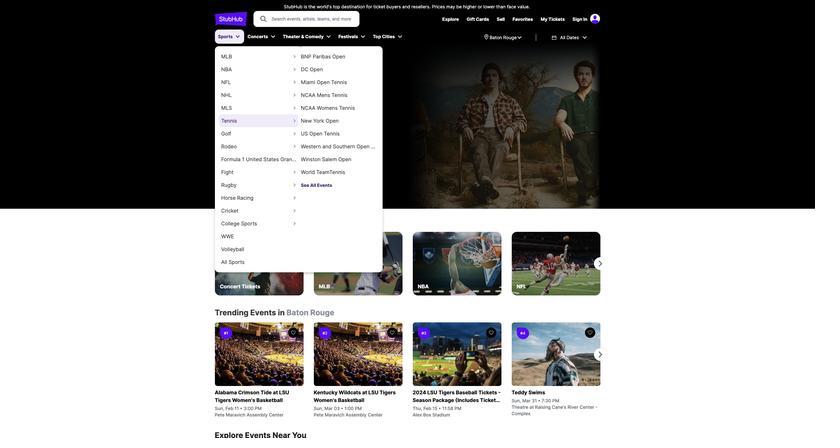 Task type: locate. For each thing, give the bounding box(es) containing it.
tennis for ncaa mens tennis
[[332, 92, 348, 98]]

1 vertical spatial nfl
[[517, 284, 527, 290]]

see for see all events
[[301, 183, 309, 188]]

• right 31
[[538, 398, 541, 404]]

miami open tennis
[[301, 79, 347, 86]]

sign in
[[573, 16, 588, 22]]

3 lsu from the left
[[428, 390, 438, 396]]

1 vertical spatial mlb
[[319, 284, 330, 290]]

at inside teddy swims sun, mar 31 • 7:30 pm theatre at raising cane's river center - complex
[[530, 405, 534, 410]]

mar inside teddy swims sun, mar 31 • 7:30 pm theatre at raising cane's river center - complex
[[523, 398, 531, 404]]

maravich inside alabama crimson tide  at lsu tigers women's basketball sun, feb 11 • 3:00 pm pete maravich assembly center
[[226, 412, 246, 418]]

0 horizontal spatial mlb
[[221, 53, 232, 60]]

1 vertical spatial nba
[[418, 284, 429, 290]]

0 vertical spatial ncaa
[[301, 92, 316, 98]]

assembly
[[247, 412, 268, 418], [346, 412, 367, 418]]

pm right 1:00
[[355, 406, 362, 411]]

1 vertical spatial -
[[499, 390, 501, 396]]

2 assembly from the left
[[346, 412, 367, 418]]

2 women's from the left
[[314, 397, 337, 404]]

for left 'ticket'
[[366, 4, 372, 9]]

open right the dc
[[310, 66, 323, 73]]

assembly down 1:00
[[346, 412, 367, 418]]

women's down crimson
[[232, 397, 255, 404]]

basketball
[[257, 397, 283, 404], [338, 397, 365, 404]]

all
[[421, 405, 427, 411]]

explore link
[[443, 16, 459, 22]]

center inside teddy swims sun, mar 31 • 7:30 pm theatre at raising cane's river center - complex
[[580, 405, 595, 410]]

feb inside thu, feb 15 • 11:58 pm alex box stadium
[[424, 406, 432, 411]]

1 horizontal spatial nba link
[[413, 232, 502, 296]]

tigers inside 2024 lsu tigers baseball tickets - season package (includes tickets for all home games)
[[439, 390, 455, 396]]

and
[[402, 4, 410, 9], [323, 143, 332, 150]]

volleyball
[[221, 246, 244, 253]]

1 horizontal spatial feb
[[424, 406, 432, 411]]

1 horizontal spatial maravich
[[325, 412, 345, 418]]

tigers down "alabama"
[[215, 397, 231, 404]]

2 feb from the left
[[424, 406, 432, 411]]

• inside thu, feb 15 • 11:58 pm alex box stadium
[[439, 406, 441, 411]]

sports
[[218, 34, 233, 39], [241, 221, 257, 227], [229, 259, 245, 266]]

1 ncaa from the top
[[301, 92, 316, 98]]

1 vertical spatial events
[[250, 308, 276, 318]]

york
[[314, 118, 324, 124]]

1 horizontal spatial pete
[[314, 412, 324, 418]]

tickets for concert tickets
[[242, 284, 260, 290]]

1 vertical spatial and
[[323, 143, 332, 150]]

see
[[220, 134, 228, 139], [301, 183, 309, 188]]

lsu up season
[[428, 390, 438, 396]]

0 vertical spatial jonas
[[215, 89, 268, 111]]

see inside button
[[220, 134, 228, 139]]

1 horizontal spatial for
[[413, 405, 420, 411]]

sun, down "alabama"
[[215, 406, 224, 411]]

tigers up package
[[439, 390, 455, 396]]

2 horizontal spatial tigers
[[439, 390, 455, 396]]

prices
[[432, 4, 445, 9]]

sports down stubhub 'image'
[[218, 34, 233, 39]]

1 horizontal spatial -
[[499, 390, 501, 396]]

feb left 11 at the bottom left of the page
[[226, 406, 233, 411]]

pm
[[553, 398, 560, 404], [255, 406, 262, 411], [355, 406, 362, 411], [455, 406, 462, 411]]

basketball down 'tide'
[[257, 397, 283, 404]]

events left in
[[250, 308, 276, 318]]

1 horizontal spatial nfl
[[517, 284, 527, 290]]

in
[[278, 308, 285, 318]]

1 vertical spatial nfl link
[[512, 232, 601, 296]]

pm inside alabama crimson tide  at lsu tigers women's basketball sun, feb 11 • 3:00 pm pete maravich assembly center
[[255, 406, 262, 411]]

0 horizontal spatial feb
[[226, 406, 233, 411]]

basketball down wildcats
[[338, 397, 365, 404]]

all down volleyball
[[221, 259, 227, 266]]

jonas right miss
[[242, 117, 257, 123]]

your
[[320, 117, 331, 123]]

0 horizontal spatial pete
[[215, 412, 225, 418]]

all sports
[[221, 259, 245, 266]]

sign
[[573, 16, 583, 22]]

ncaa down miami on the left of the page
[[301, 92, 316, 98]]

popular
[[215, 219, 239, 227]]

0 horizontal spatial -
[[371, 143, 374, 150]]

horse
[[221, 195, 236, 201]]

0 vertical spatial for
[[366, 4, 372, 9]]

all left dates
[[560, 35, 566, 40]]

0 horizontal spatial maravich
[[226, 412, 246, 418]]

•
[[538, 398, 541, 404], [240, 406, 243, 411], [341, 406, 343, 411], [439, 406, 441, 411]]

basketball inside kentucky wildcats  at lsu tigers women's basketball sun, mar 03 • 1:00 pm pete maravich assembly center
[[338, 397, 365, 404]]

- inside 2024 lsu tigers baseball tickets - season package (includes tickets for all home games)
[[499, 390, 501, 396]]

0 vertical spatial sports
[[218, 34, 233, 39]]

see all events link
[[298, 179, 379, 191]]

2 vertical spatial -
[[596, 405, 598, 410]]

1 horizontal spatial and
[[402, 4, 410, 9]]

tennis down new york open link
[[324, 131, 340, 137]]

1 horizontal spatial events
[[317, 183, 332, 188]]

1 vertical spatial for
[[413, 405, 420, 411]]

pete
[[215, 412, 225, 418], [314, 412, 324, 418]]

31
[[532, 398, 537, 404]]

2 horizontal spatial at
[[530, 405, 534, 410]]

0 horizontal spatial at
[[273, 390, 278, 396]]

1 horizontal spatial nfl link
[[512, 232, 601, 296]]

see tickets
[[220, 134, 245, 139]]

all for all sports
[[221, 259, 227, 266]]

rodeo
[[221, 143, 237, 150]]

pm right 11:58
[[455, 406, 462, 411]]

or
[[478, 4, 482, 9]]

women's down kentucky at the bottom left of page
[[314, 397, 337, 404]]

teddy
[[512, 390, 528, 396]]

0 vertical spatial all
[[560, 35, 566, 40]]

1 horizontal spatial all
[[310, 183, 316, 188]]

0 vertical spatial mar
[[523, 398, 531, 404]]

- right southern
[[371, 143, 374, 150]]

at right wildcats
[[362, 390, 367, 396]]

0 vertical spatial see
[[220, 134, 228, 139]]

03
[[334, 406, 340, 411]]

river
[[568, 405, 579, 410]]

golf link
[[219, 126, 299, 141]]

lsu right 'tide'
[[279, 390, 289, 396]]

0 horizontal spatial tigers
[[215, 397, 231, 404]]

0 horizontal spatial lsu
[[279, 390, 289, 396]]

western and southern open - cincinnati winston salem open
[[301, 143, 374, 163]]

2 pete from the left
[[314, 412, 324, 418]]

mar inside kentucky wildcats  at lsu tigers women's basketball sun, mar 03 • 1:00 pm pete maravich assembly center
[[325, 406, 333, 411]]

open
[[332, 53, 346, 60], [310, 66, 323, 73], [317, 79, 330, 86], [326, 118, 339, 124], [310, 131, 323, 137], [357, 143, 370, 150], [339, 156, 352, 163]]

cincinnati
[[301, 153, 325, 159]]

assembly down 3:00
[[247, 412, 268, 418]]

1 women's from the left
[[232, 397, 255, 404]]

15
[[433, 406, 438, 411]]

lsu right wildcats
[[369, 390, 379, 396]]

2 horizontal spatial sun,
[[512, 398, 521, 404]]

mlb
[[221, 53, 232, 60], [319, 284, 330, 290]]

ncaa mens tennis link
[[298, 88, 379, 103]]

at inside alabama crimson tide  at lsu tigers women's basketball sun, feb 11 • 3:00 pm pete maravich assembly center
[[273, 390, 278, 396]]

new york open
[[301, 118, 339, 124]]

1 vertical spatial mar
[[325, 406, 333, 411]]

tennis down miami open tennis link
[[332, 92, 348, 98]]

alabama crimson tide  at lsu tigers women's basketball sun, feb 11 • 3:00 pm pete maravich assembly center
[[215, 390, 289, 418]]

0 horizontal spatial nfl
[[221, 79, 231, 86]]

open right southern
[[357, 143, 370, 150]]

pm up cane's
[[553, 398, 560, 404]]

0 horizontal spatial basketball
[[257, 397, 283, 404]]

maravich down 11 at the bottom left of the page
[[226, 412, 246, 418]]

states
[[263, 156, 279, 163]]

today!
[[347, 117, 362, 123]]

sun, down kentucky at the bottom left of page
[[314, 406, 323, 411]]

open up dc open 'link'
[[332, 53, 346, 60]]

#3
[[422, 331, 427, 336]]

pete down kentucky at the bottom left of page
[[314, 412, 324, 418]]

open inside 'link'
[[310, 66, 323, 73]]

assembly inside kentucky wildcats  at lsu tigers women's basketball sun, mar 03 • 1:00 pm pete maravich assembly center
[[346, 412, 367, 418]]

mar left 31
[[523, 398, 531, 404]]

0 vertical spatial nfl link
[[219, 75, 299, 90]]

sports down volleyball
[[229, 259, 245, 266]]

tickets right my
[[549, 16, 565, 22]]

pm inside thu, feb 15 • 11:58 pm alex box stadium
[[455, 406, 462, 411]]

pm right 3:00
[[255, 406, 262, 411]]

concerts
[[248, 34, 268, 39]]

0 vertical spatial -
[[371, 143, 374, 150]]

0 vertical spatial nba
[[221, 66, 232, 73]]

festivals
[[339, 34, 358, 39]]

0 horizontal spatial see
[[220, 134, 228, 139]]

- left teddy
[[499, 390, 501, 396]]

cards
[[476, 16, 489, 22]]

tickets right baseball
[[479, 390, 497, 396]]

for up alex
[[413, 405, 420, 411]]

theatre
[[512, 405, 529, 410]]

1 horizontal spatial at
[[362, 390, 367, 396]]

2 horizontal spatial -
[[596, 405, 598, 410]]

at down 31
[[530, 405, 534, 410]]

0 horizontal spatial all
[[221, 259, 227, 266]]

• right 11 at the bottom left of the page
[[240, 406, 243, 411]]

tennis for miami open tennis
[[331, 79, 347, 86]]

baseball
[[456, 390, 477, 396]]

0 horizontal spatial events
[[250, 308, 276, 318]]

7:30
[[542, 398, 551, 404]]

• right 15
[[439, 406, 441, 411]]

0 horizontal spatial sun,
[[215, 406, 224, 411]]

lower
[[484, 4, 495, 9]]

1 maravich from the left
[[226, 412, 246, 418]]

0 vertical spatial nfl
[[221, 79, 231, 86]]

sell link
[[497, 16, 505, 22]]

sports up wwe link
[[241, 221, 257, 227]]

0 horizontal spatial nba
[[221, 66, 232, 73]]

for
[[366, 4, 372, 9], [413, 405, 420, 411]]

bnp paribas open link
[[298, 49, 379, 64]]

baton rouge button
[[472, 30, 534, 46]]

nba link
[[219, 62, 299, 77], [413, 232, 502, 296]]

1 horizontal spatial mlb
[[319, 284, 330, 290]]

1 assembly from the left
[[247, 412, 268, 418]]

lsu inside kentucky wildcats  at lsu tigers women's basketball sun, mar 03 • 1:00 pm pete maravich assembly center
[[369, 390, 379, 396]]

festivals link
[[335, 30, 361, 44]]

feb up box
[[424, 406, 432, 411]]

bnp paribas open
[[301, 53, 346, 60]]

tennis for ncaa womens tennis
[[339, 105, 355, 111]]

2 basketball from the left
[[338, 397, 365, 404]]

feb inside alabama crimson tide  at lsu tigers women's basketball sun, feb 11 • 3:00 pm pete maravich assembly center
[[226, 406, 233, 411]]

1 horizontal spatial women's
[[314, 397, 337, 404]]

mar left 03 in the bottom left of the page
[[325, 406, 333, 411]]

2 vertical spatial sports
[[229, 259, 245, 266]]

tennis up today!
[[339, 105, 355, 111]]

pete down "alabama"
[[215, 412, 225, 418]]

1 vertical spatial all
[[310, 183, 316, 188]]

concerts link
[[244, 30, 271, 44]]

0 horizontal spatial mar
[[325, 406, 333, 411]]

center inside alabama crimson tide  at lsu tigers women's basketball sun, feb 11 • 3:00 pm pete maravich assembly center
[[269, 412, 284, 418]]

tennis up ncaa mens tennis link
[[331, 79, 347, 86]]

1 lsu from the left
[[279, 390, 289, 396]]

1 horizontal spatial lsu
[[369, 390, 379, 396]]

jonas up miss
[[215, 89, 268, 111]]

2 vertical spatial all
[[221, 259, 227, 266]]

0 vertical spatial mlb
[[221, 53, 232, 60]]

0 vertical spatial mlb link
[[219, 49, 299, 64]]

tigers
[[380, 390, 396, 396], [439, 390, 455, 396], [215, 397, 231, 404]]

tickets right concert
[[242, 284, 260, 290]]

0 vertical spatial and
[[402, 4, 410, 9]]

0 horizontal spatial women's
[[232, 397, 255, 404]]

1 horizontal spatial see
[[301, 183, 309, 188]]

at right 'tide'
[[273, 390, 278, 396]]

box
[[423, 412, 431, 418]]

1 horizontal spatial center
[[368, 412, 383, 418]]

1 basketball from the left
[[257, 397, 283, 404]]

1 horizontal spatial nba
[[418, 284, 429, 290]]

theater & comedy
[[283, 34, 324, 39]]

0 horizontal spatial and
[[323, 143, 332, 150]]

and up salem
[[323, 143, 332, 150]]

0 horizontal spatial center
[[269, 412, 284, 418]]

nhl link
[[219, 88, 299, 103]]

sun, up theatre
[[512, 398, 521, 404]]

• right 03 in the bottom left of the page
[[341, 406, 343, 411]]

1 horizontal spatial basketball
[[338, 397, 365, 404]]

dc
[[301, 66, 308, 73]]

1 vertical spatial ncaa
[[301, 105, 316, 111]]

2 maravich from the left
[[325, 412, 345, 418]]

0 horizontal spatial mlb link
[[219, 49, 299, 64]]

1 horizontal spatial sun,
[[314, 406, 323, 411]]

2 horizontal spatial lsu
[[428, 390, 438, 396]]

resellers.
[[412, 4, 431, 9]]

sun, inside kentucky wildcats  at lsu tigers women's basketball sun, mar 03 • 1:00 pm pete maravich assembly center
[[314, 406, 323, 411]]

1 vertical spatial see
[[301, 183, 309, 188]]

tigers left 2024
[[380, 390, 396, 396]]

all dates
[[560, 35, 579, 40]]

1 feb from the left
[[226, 406, 233, 411]]

maravich
[[226, 412, 246, 418], [325, 412, 345, 418]]

is
[[304, 4, 307, 9]]

2 horizontal spatial all
[[560, 35, 566, 40]]

tickets up rodeo
[[229, 134, 245, 139]]

and right 'buyers' on the left top of page
[[402, 4, 410, 9]]

1 pete from the left
[[215, 412, 225, 418]]

0 horizontal spatial assembly
[[247, 412, 268, 418]]

2 lsu from the left
[[369, 390, 379, 396]]

1 horizontal spatial assembly
[[346, 412, 367, 418]]

events down world teamtennis
[[317, 183, 332, 188]]

1 vertical spatial sports
[[241, 221, 257, 227]]

0 vertical spatial nba link
[[219, 62, 299, 77]]

ncaa up 'snag'
[[301, 105, 316, 111]]

2 horizontal spatial center
[[580, 405, 595, 410]]

tickets inside button
[[229, 134, 245, 139]]

kentucky
[[314, 390, 338, 396]]

see down world
[[301, 183, 309, 188]]

1 vertical spatial mlb link
[[314, 232, 403, 296]]

alabama
[[215, 390, 237, 396]]

gift
[[467, 16, 475, 22]]

thu,
[[413, 406, 422, 411]]

2 ncaa from the top
[[301, 105, 316, 111]]

1 horizontal spatial tigers
[[380, 390, 396, 396]]

crimson
[[238, 390, 260, 396]]

see up rodeo
[[220, 134, 228, 139]]

tigers inside kentucky wildcats  at lsu tigers women's basketball sun, mar 03 • 1:00 pm pete maravich assembly center
[[380, 390, 396, 396]]

maravich down 03 in the bottom left of the page
[[325, 412, 345, 418]]

tickets for my tickets
[[549, 16, 565, 22]]

1 horizontal spatial mar
[[523, 398, 531, 404]]

• inside teddy swims sun, mar 31 • 7:30 pm theatre at raising cane's river center - complex
[[538, 398, 541, 404]]

tickets for see tickets
[[229, 134, 245, 139]]

all down world
[[310, 183, 316, 188]]

pm inside teddy swims sun, mar 31 • 7:30 pm theatre at raising cane's river center - complex
[[553, 398, 560, 404]]

- right the river
[[596, 405, 598, 410]]



Task type: describe. For each thing, give the bounding box(es) containing it.
rodeo link
[[219, 139, 299, 154]]

top cities link
[[370, 30, 398, 44]]

may
[[447, 4, 455, 9]]

volleyball link
[[219, 242, 299, 257]]

0 horizontal spatial nba link
[[219, 62, 299, 77]]

all for all dates
[[560, 35, 566, 40]]

value.
[[518, 4, 530, 9]]

sign in link
[[573, 16, 588, 22]]

don't
[[215, 117, 228, 123]]

1 horizontal spatial mlb link
[[314, 232, 403, 296]]

wwe
[[221, 233, 234, 240]]

tickets right (includes
[[480, 397, 499, 404]]

don't miss jonas brothers's hits live. snag your seats today!
[[215, 117, 362, 123]]

tide
[[261, 390, 272, 396]]

brothers's
[[258, 117, 283, 123]]

1
[[242, 156, 245, 163]]

the
[[309, 4, 316, 9]]

• inside kentucky wildcats  at lsu tigers women's basketball sun, mar 03 • 1:00 pm pete maravich assembly center
[[341, 406, 343, 411]]

all sports link
[[219, 255, 299, 270]]

trending
[[215, 308, 249, 318]]

dc open
[[301, 66, 323, 73]]

baton
[[490, 35, 502, 40]]

formula 1 united states grand prix
[[221, 156, 295, 172]]

0 horizontal spatial nfl link
[[219, 75, 299, 90]]

ncaa mens tennis
[[301, 92, 348, 98]]

- inside western and southern open - cincinnati winston salem open
[[371, 143, 374, 150]]

college
[[221, 221, 240, 227]]

- inside teddy swims sun, mar 31 • 7:30 pm theatre at raising cane's river center - complex
[[596, 405, 598, 410]]

sun, inside teddy swims sun, mar 31 • 7:30 pm theatre at raising cane's river center - complex
[[512, 398, 521, 404]]

package
[[433, 397, 454, 404]]

higher
[[463, 4, 477, 9]]

gift cards link
[[467, 16, 489, 22]]

see tickets link
[[215, 129, 376, 145]]

southern
[[333, 143, 355, 150]]

games)
[[444, 405, 464, 411]]

assembly inside alabama crimson tide  at lsu tigers women's basketball sun, feb 11 • 3:00 pm pete maravich assembly center
[[247, 412, 268, 418]]

pm inside kentucky wildcats  at lsu tigers women's basketball sun, mar 03 • 1:00 pm pete maravich assembly center
[[355, 406, 362, 411]]

trending events in
[[215, 308, 285, 318]]

2 - jonas brothers image
[[239, 195, 245, 201]]

cities
[[382, 34, 395, 39]]

sports for college sports
[[241, 221, 257, 227]]

sun, inside alabama crimson tide  at lsu tigers women's basketball sun, feb 11 • 3:00 pm pete maravich assembly center
[[215, 406, 224, 411]]

top cities
[[373, 34, 395, 39]]

lsu inside alabama crimson tide  at lsu tigers women's basketball sun, feb 11 • 3:00 pm pete maravich assembly center
[[279, 390, 289, 396]]

world teamtennis
[[301, 169, 345, 176]]

and inside western and southern open - cincinnati winston salem open
[[323, 143, 332, 150]]

stubhub image
[[215, 11, 247, 27]]

grand
[[281, 156, 295, 163]]

tennis link
[[219, 113, 299, 128]]

center inside kentucky wildcats  at lsu tigers women's basketball sun, mar 03 • 1:00 pm pete maravich assembly center
[[368, 412, 383, 418]]

explore
[[443, 16, 459, 22]]

&
[[301, 34, 304, 39]]

concert tickets link
[[215, 232, 304, 296]]

teddy swims sun, mar 31 • 7:30 pm theatre at raising cane's river center - complex
[[512, 390, 598, 417]]

sports for all sports
[[229, 259, 245, 266]]

world's
[[317, 4, 332, 9]]

wildcats
[[339, 390, 361, 396]]

popular categories
[[215, 219, 275, 227]]

3:00
[[244, 406, 254, 411]]

winston salem open link
[[298, 152, 379, 167]]

comedy
[[305, 34, 324, 39]]

1:00
[[345, 406, 354, 411]]

us open tennis
[[301, 131, 340, 137]]

hits
[[284, 117, 293, 123]]

ticket
[[374, 4, 385, 9]]

seats
[[332, 117, 345, 123]]

lsu inside 2024 lsu tigers baseball tickets - season package (includes tickets for all home games)
[[428, 390, 438, 396]]

winston
[[301, 156, 321, 163]]

college sports link
[[219, 216, 299, 231]]

maravich inside kentucky wildcats  at lsu tigers women's basketball sun, mar 03 • 1:00 pm pete maravich assembly center
[[325, 412, 345, 418]]

• inside alabama crimson tide  at lsu tigers women's basketball sun, feb 11 • 3:00 pm pete maravich assembly center
[[240, 406, 243, 411]]

buyers
[[387, 4, 401, 9]]

basketball inside alabama crimson tide  at lsu tigers women's basketball sun, feb 11 • 3:00 pm pete maravich assembly center
[[257, 397, 283, 404]]

brothers
[[272, 89, 349, 111]]

theater & comedy link
[[280, 30, 326, 44]]

horse racing
[[221, 195, 254, 201]]

tigers inside alabama crimson tide  at lsu tigers women's basketball sun, feb 11 • 3:00 pm pete maravich assembly center
[[215, 397, 231, 404]]

open down southern
[[339, 156, 352, 163]]

mls link
[[219, 101, 299, 115]]

western
[[301, 143, 321, 150]]

Search events, artists, teams, and more field
[[271, 15, 353, 23]]

#4
[[521, 331, 526, 336]]

pete inside kentucky wildcats  at lsu tigers women's basketball sun, mar 03 • 1:00 pm pete maravich assembly center
[[314, 412, 324, 418]]

thu, feb 15 • 11:58 pm alex box stadium
[[413, 406, 462, 418]]

open up the mens
[[317, 79, 330, 86]]

1 vertical spatial nba link
[[413, 232, 502, 296]]

cricket link
[[219, 203, 299, 218]]

live.
[[295, 117, 304, 123]]

teamtennis
[[316, 169, 345, 176]]

my
[[541, 16, 548, 22]]

in
[[584, 16, 588, 22]]

ncaa for ncaa womens tennis
[[301, 105, 316, 111]]

women's inside alabama crimson tide  at lsu tigers women's basketball sun, feb 11 • 3:00 pm pete maravich assembly center
[[232, 397, 255, 404]]

0 horizontal spatial for
[[366, 4, 372, 9]]

1 vertical spatial jonas
[[242, 117, 257, 123]]

for inside 2024 lsu tigers baseball tickets - season package (includes tickets for all home games)
[[413, 405, 420, 411]]

miami
[[301, 79, 315, 86]]

ncaa for ncaa mens tennis
[[301, 92, 316, 98]]

golf
[[221, 131, 231, 137]]

destination
[[342, 4, 365, 9]]

open right 'york'
[[326, 118, 339, 124]]

open right the us
[[310, 131, 323, 137]]

see all events
[[301, 183, 332, 188]]

#1
[[224, 331, 228, 336]]

at inside kentucky wildcats  at lsu tigers women's basketball sun, mar 03 • 1:00 pm pete maravich assembly center
[[362, 390, 367, 396]]

mens
[[317, 92, 330, 98]]

tennis for us open tennis
[[324, 131, 340, 137]]

home
[[428, 405, 443, 411]]

baton rouge
[[490, 35, 517, 40]]

my tickets
[[541, 16, 565, 22]]

womens
[[317, 105, 338, 111]]

wwe link
[[219, 229, 299, 244]]

be
[[457, 4, 462, 9]]

cricket
[[221, 208, 239, 214]]

formula 1 united states grand prix link
[[219, 152, 299, 172]]

0 vertical spatial events
[[317, 183, 332, 188]]

pete inside alabama crimson tide  at lsu tigers women's basketball sun, feb 11 • 3:00 pm pete maravich assembly center
[[215, 412, 225, 418]]

cane's
[[552, 405, 567, 410]]

see for see tickets
[[220, 134, 228, 139]]

tennis down mls at the left top of page
[[221, 118, 237, 124]]

horse racing link
[[219, 191, 299, 205]]

11:58
[[442, 406, 454, 411]]

women's inside kentucky wildcats  at lsu tigers women's basketball sun, mar 03 • 1:00 pm pete maravich assembly center
[[314, 397, 337, 404]]

gift cards
[[467, 16, 489, 22]]

11
[[235, 406, 239, 411]]



Task type: vqa. For each thing, say whether or not it's contained in the screenshot.
&
yes



